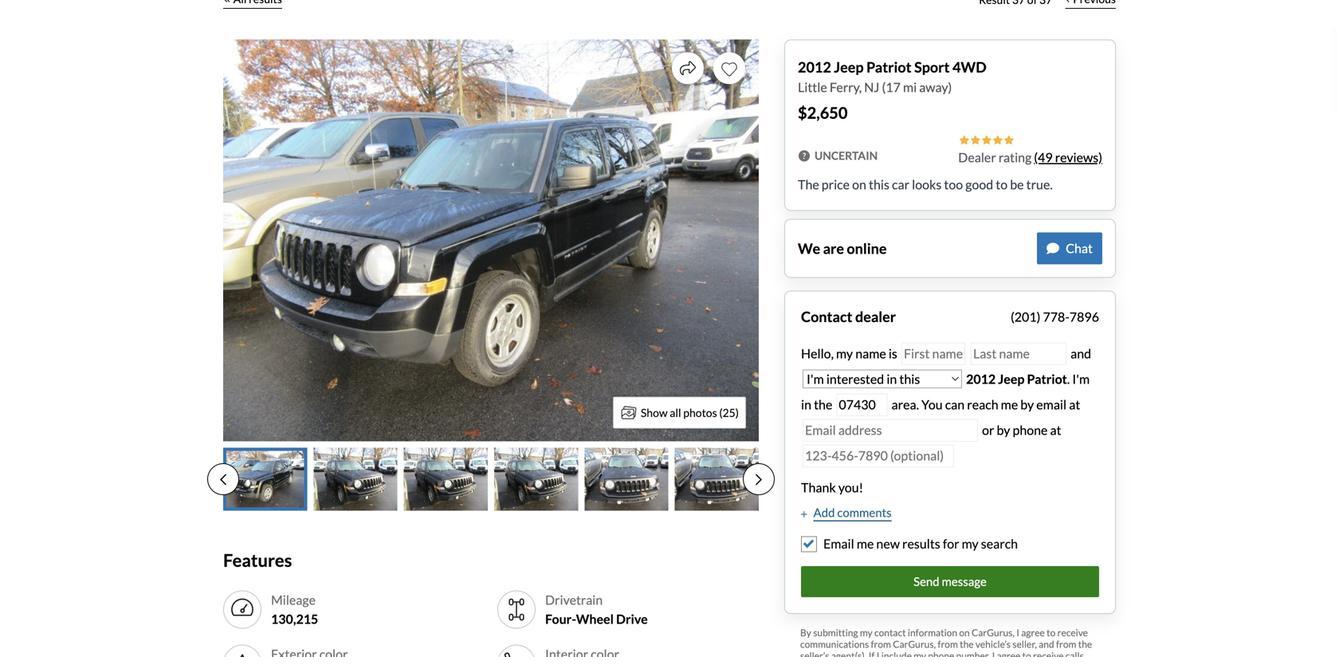 Task type: vqa. For each thing, say whether or not it's contained in the screenshot.
75,073 listings starting at $8,697
no



Task type: locate. For each thing, give the bounding box(es) containing it.
1 horizontal spatial at
[[1070, 397, 1081, 412]]

0 vertical spatial jeep
[[834, 58, 864, 76]]

at
[[1070, 397, 1081, 412], [1051, 422, 1062, 438]]

0 vertical spatial and
[[1069, 346, 1092, 361]]

and right seller,
[[1039, 638, 1055, 650]]

0 horizontal spatial me
[[857, 536, 874, 551]]

name
[[856, 346, 887, 361]]

1 vertical spatial me
[[857, 536, 874, 551]]

message
[[942, 574, 987, 589]]

patriot inside 2012 jeep patriot sport 4wd little ferry, nj (17 mi away)
[[867, 58, 912, 76]]

the right "in"
[[814, 397, 833, 412]]

mileage 130,215
[[271, 592, 318, 627]]

0 horizontal spatial by
[[997, 422, 1011, 438]]

reach
[[968, 397, 999, 412]]

vehicle's
[[976, 638, 1011, 650]]

you
[[922, 397, 943, 412]]

jeep inside 2012 jeep patriot sport 4wd little ferry, nj (17 mi away)
[[834, 58, 864, 76]]

jeep for 2012 jeep patriot
[[999, 371, 1025, 387]]

2 from from the left
[[938, 638, 958, 650]]

the
[[798, 177, 820, 192]]

from
[[871, 638, 892, 650], [938, 638, 958, 650], [1057, 638, 1077, 650]]

drivetrain four-wheel drive
[[546, 592, 648, 627]]

1 horizontal spatial jeep
[[999, 371, 1025, 387]]

this
[[869, 177, 890, 192]]

receive right vehicle's
[[1034, 650, 1064, 657]]

2012 up little in the right top of the page
[[798, 58, 832, 76]]

(201) 778-7896
[[1011, 309, 1100, 325]]

dealer
[[959, 150, 997, 165]]

1 vertical spatial jeep
[[999, 371, 1025, 387]]

2 horizontal spatial to
[[1047, 627, 1056, 638]]

. i'm in the
[[802, 371, 1090, 412]]

2012
[[798, 58, 832, 76], [967, 371, 996, 387]]

agent(s).
[[832, 650, 867, 657]]

jeep down last name field
[[999, 371, 1025, 387]]

to
[[996, 177, 1008, 192], [1047, 627, 1056, 638], [1023, 650, 1032, 657]]

at down email
[[1051, 422, 1062, 438]]

my left name on the right
[[837, 346, 853, 361]]

new
[[877, 536, 900, 551]]

show all photos (25)
[[641, 406, 739, 420]]

0 vertical spatial patriot
[[867, 58, 912, 76]]

1 horizontal spatial from
[[938, 638, 958, 650]]

my
[[837, 346, 853, 361], [962, 536, 979, 551], [860, 627, 873, 638], [914, 650, 927, 657]]

view vehicle photo 4 image
[[494, 448, 578, 511]]

area.
[[892, 397, 920, 412]]

to right seller,
[[1047, 627, 1056, 638]]

agree
[[1022, 627, 1045, 638], [997, 650, 1021, 657]]

my up if
[[860, 627, 873, 638]]

0 vertical spatial by
[[1021, 397, 1035, 412]]

1 vertical spatial and
[[1039, 638, 1055, 650]]

the right seller,
[[1079, 638, 1093, 650]]

prev page image
[[220, 473, 226, 486]]

1 vertical spatial at
[[1051, 422, 1062, 438]]

show all photos (25) link
[[613, 397, 746, 429]]

patriot up email
[[1028, 371, 1068, 387]]

1 vertical spatial phone
[[929, 650, 955, 657]]

from right agent(s).
[[871, 638, 892, 650]]

1 horizontal spatial on
[[960, 627, 970, 638]]

you!
[[839, 480, 864, 495]]

contact
[[802, 308, 853, 326]]

cargurus,
[[972, 627, 1015, 638], [893, 638, 936, 650]]

view vehicle photo 1 image
[[223, 448, 307, 511]]

1 vertical spatial 2012
[[967, 371, 996, 387]]

0 horizontal spatial i
[[877, 650, 880, 657]]

on left this
[[853, 177, 867, 192]]

cargurus, right if
[[893, 638, 936, 650]]

0 horizontal spatial jeep
[[834, 58, 864, 76]]

jeep up ferry,
[[834, 58, 864, 76]]

rating
[[999, 150, 1032, 165]]

tab list
[[207, 448, 775, 511]]

i right if
[[877, 650, 880, 657]]

we are online
[[798, 240, 887, 257]]

seller's
[[801, 650, 830, 657]]

by right or
[[997, 422, 1011, 438]]

0 horizontal spatial 2012
[[798, 58, 832, 76]]

i
[[1017, 627, 1020, 638], [877, 650, 880, 657], [993, 650, 996, 657]]

1 horizontal spatial me
[[1001, 397, 1019, 412]]

patriot up (17
[[867, 58, 912, 76]]

phone down email
[[1013, 422, 1048, 438]]

to left be in the right of the page
[[996, 177, 1008, 192]]

1 horizontal spatial 2012
[[967, 371, 996, 387]]

phone
[[1013, 422, 1048, 438], [929, 650, 955, 657]]

contact
[[875, 627, 906, 638]]

on up number,
[[960, 627, 970, 638]]

jeep for 2012 jeep patriot sport 4wd little ferry, nj (17 mi away)
[[834, 58, 864, 76]]

i right number,
[[993, 650, 996, 657]]

receive
[[1058, 627, 1089, 638], [1034, 650, 1064, 657]]

and up i'm
[[1069, 346, 1092, 361]]

are
[[824, 240, 845, 257]]

phone inside by submitting my contact information on cargurus, i agree to receive communications from cargurus, from the vehicle's seller, and from the seller's agent(s). if i include my phone number, i agree to receive cal
[[929, 650, 955, 657]]

2012 inside 2012 jeep patriot sport 4wd little ferry, nj (17 mi away)
[[798, 58, 832, 76]]

to right vehicle's
[[1023, 650, 1032, 657]]

1 vertical spatial patriot
[[1028, 371, 1068, 387]]

agree right vehicle's
[[1022, 627, 1045, 638]]

receive right seller,
[[1058, 627, 1089, 638]]

me
[[1001, 397, 1019, 412], [857, 536, 874, 551]]

Last name field
[[971, 343, 1067, 365]]

all
[[670, 406, 682, 420]]

0 horizontal spatial the
[[814, 397, 833, 412]]

by
[[801, 627, 812, 638]]

thank
[[802, 480, 836, 495]]

1 vertical spatial on
[[960, 627, 970, 638]]

1 vertical spatial to
[[1047, 627, 1056, 638]]

four-
[[546, 611, 576, 627]]

1 horizontal spatial to
[[1023, 650, 1032, 657]]

the left vehicle's
[[960, 638, 974, 650]]

drivetrain
[[546, 592, 603, 608]]

or by phone at
[[983, 422, 1062, 438]]

uncertain
[[815, 149, 878, 162]]

0 horizontal spatial phone
[[929, 650, 955, 657]]

0 vertical spatial agree
[[1022, 627, 1045, 638]]

jeep
[[834, 58, 864, 76], [999, 371, 1025, 387]]

from left vehicle's
[[938, 638, 958, 650]]

0 horizontal spatial cargurus,
[[893, 638, 936, 650]]

view vehicle photo 5 image
[[585, 448, 669, 511]]

2 horizontal spatial from
[[1057, 638, 1077, 650]]

email me new results for my search
[[824, 536, 1019, 551]]

chat button
[[1038, 232, 1103, 264]]

and
[[1069, 346, 1092, 361], [1039, 638, 1055, 650]]

include
[[882, 650, 912, 657]]

agree right number,
[[997, 650, 1021, 657]]

0 horizontal spatial patriot
[[867, 58, 912, 76]]

phone down information
[[929, 650, 955, 657]]

Phone (optional) telephone field
[[803, 445, 955, 467]]

0 vertical spatial to
[[996, 177, 1008, 192]]

mileage image
[[230, 597, 255, 622]]

drivetrain image
[[504, 597, 530, 622]]

i right vehicle's
[[1017, 627, 1020, 638]]

0 horizontal spatial at
[[1051, 422, 1062, 438]]

1 vertical spatial receive
[[1034, 650, 1064, 657]]

2 horizontal spatial the
[[1079, 638, 1093, 650]]

patriot for 2012 jeep patriot
[[1028, 371, 1068, 387]]

by left email
[[1021, 397, 1035, 412]]

1 horizontal spatial patriot
[[1028, 371, 1068, 387]]

0 vertical spatial on
[[853, 177, 867, 192]]

Zip code field
[[837, 394, 888, 416]]

(201)
[[1011, 309, 1041, 325]]

too
[[945, 177, 964, 192]]

0 horizontal spatial from
[[871, 638, 892, 650]]

hello, my name is
[[802, 346, 900, 361]]

at right email
[[1070, 397, 1081, 412]]

2012 jeep patriot sport 4wd little ferry, nj (17 mi away)
[[798, 58, 987, 95]]

cargurus, up number,
[[972, 627, 1015, 638]]

0 horizontal spatial and
[[1039, 638, 1055, 650]]

1 horizontal spatial cargurus,
[[972, 627, 1015, 638]]

away)
[[920, 79, 953, 95]]

1 horizontal spatial by
[[1021, 397, 1035, 412]]

by
[[1021, 397, 1035, 412], [997, 422, 1011, 438]]

chevron double left image
[[223, 0, 230, 3]]

from right seller,
[[1057, 638, 1077, 650]]

comment image
[[1047, 242, 1060, 255]]

communications
[[801, 638, 869, 650]]

2012 up reach
[[967, 371, 996, 387]]

0 vertical spatial me
[[1001, 397, 1019, 412]]

1 horizontal spatial and
[[1069, 346, 1092, 361]]

online
[[847, 240, 887, 257]]

0 vertical spatial phone
[[1013, 422, 1048, 438]]

1 vertical spatial agree
[[997, 650, 1021, 657]]

information
[[908, 627, 958, 638]]

(49
[[1035, 150, 1053, 165]]

me down 2012 jeep patriot
[[1001, 397, 1019, 412]]

0 vertical spatial 2012
[[798, 58, 832, 76]]

chat
[[1066, 240, 1093, 256]]

me left new
[[857, 536, 874, 551]]



Task type: describe. For each thing, give the bounding box(es) containing it.
features
[[223, 550, 292, 571]]

looks
[[912, 177, 942, 192]]

1 horizontal spatial phone
[[1013, 422, 1048, 438]]

results
[[903, 536, 941, 551]]

view vehicle photo 6 image
[[675, 448, 759, 511]]

.
[[1068, 371, 1070, 387]]

email
[[824, 536, 855, 551]]

778-
[[1044, 309, 1070, 325]]

130,215
[[271, 611, 318, 627]]

1 horizontal spatial the
[[960, 638, 974, 650]]

the price on this car looks too good to be true.
[[798, 177, 1053, 192]]

1 horizontal spatial agree
[[1022, 627, 1045, 638]]

in
[[802, 397, 812, 412]]

2012 for 2012 jeep patriot sport 4wd little ferry, nj (17 mi away)
[[798, 58, 832, 76]]

First name field
[[902, 343, 966, 365]]

i'm
[[1073, 371, 1090, 387]]

Email address email field
[[803, 419, 979, 442]]

interior color image
[[504, 651, 530, 657]]

dealer
[[856, 308, 897, 326]]

add
[[814, 505, 835, 520]]

search
[[982, 536, 1019, 551]]

7896
[[1070, 309, 1100, 325]]

my right include
[[914, 650, 927, 657]]

4wd
[[953, 58, 987, 76]]

mileage
[[271, 592, 316, 608]]

view vehicle photo 2 image
[[314, 448, 398, 511]]

reviews)
[[1056, 150, 1103, 165]]

comments
[[838, 505, 892, 520]]

plus image
[[802, 510, 808, 518]]

if
[[869, 650, 875, 657]]

for
[[943, 536, 960, 551]]

good
[[966, 177, 994, 192]]

hello,
[[802, 346, 834, 361]]

send
[[914, 574, 940, 589]]

1 horizontal spatial i
[[993, 650, 996, 657]]

$2,650
[[798, 103, 848, 122]]

and inside by submitting my contact information on cargurus, i agree to receive communications from cargurus, from the vehicle's seller, and from the seller's agent(s). if i include my phone number, i agree to receive cal
[[1039, 638, 1055, 650]]

area. you can reach me by email at
[[890, 397, 1081, 412]]

exterior color image
[[230, 651, 255, 657]]

2 horizontal spatial i
[[1017, 627, 1020, 638]]

we
[[798, 240, 821, 257]]

the inside . i'm in the
[[814, 397, 833, 412]]

nj
[[865, 79, 880, 95]]

2012 for 2012 jeep patriot
[[967, 371, 996, 387]]

send message button
[[802, 566, 1100, 597]]

price
[[822, 177, 850, 192]]

share image
[[680, 60, 696, 76]]

vehicle full photo image
[[223, 39, 759, 441]]

view vehicle photo 3 image
[[404, 448, 488, 511]]

drive
[[617, 611, 648, 627]]

0 horizontal spatial agree
[[997, 650, 1021, 657]]

0 vertical spatial at
[[1070, 397, 1081, 412]]

be
[[1011, 177, 1024, 192]]

can
[[946, 397, 965, 412]]

little
[[798, 79, 828, 95]]

by submitting my contact information on cargurus, i agree to receive communications from cargurus, from the vehicle's seller, and from the seller's agent(s). if i include my phone number, i agree to receive cal
[[801, 627, 1097, 657]]

true.
[[1027, 177, 1053, 192]]

(49 reviews) button
[[1035, 148, 1103, 167]]

contact dealer
[[802, 308, 897, 326]]

is
[[889, 346, 898, 361]]

(25)
[[720, 406, 739, 420]]

photos
[[684, 406, 718, 420]]

1 from from the left
[[871, 638, 892, 650]]

3 from from the left
[[1057, 638, 1077, 650]]

patriot for 2012 jeep patriot sport 4wd little ferry, nj (17 mi away)
[[867, 58, 912, 76]]

next page image
[[756, 473, 762, 486]]

ferry,
[[830, 79, 862, 95]]

sport
[[915, 58, 950, 76]]

dealer rating (49 reviews)
[[959, 150, 1103, 165]]

0 horizontal spatial on
[[853, 177, 867, 192]]

number,
[[957, 650, 991, 657]]

chevron left image
[[1066, 0, 1070, 3]]

submitting
[[814, 627, 859, 638]]

1 vertical spatial by
[[997, 422, 1011, 438]]

2012 jeep patriot
[[967, 371, 1068, 387]]

show
[[641, 406, 668, 420]]

my right for
[[962, 536, 979, 551]]

mi
[[904, 79, 917, 95]]

2 vertical spatial to
[[1023, 650, 1032, 657]]

(17
[[882, 79, 901, 95]]

email
[[1037, 397, 1067, 412]]

or
[[983, 422, 995, 438]]

0 horizontal spatial to
[[996, 177, 1008, 192]]

0 vertical spatial receive
[[1058, 627, 1089, 638]]

send message
[[914, 574, 987, 589]]

seller,
[[1013, 638, 1038, 650]]

wheel
[[576, 611, 614, 627]]

on inside by submitting my contact information on cargurus, i agree to receive communications from cargurus, from the vehicle's seller, and from the seller's agent(s). if i include my phone number, i agree to receive cal
[[960, 627, 970, 638]]

thank you!
[[802, 480, 864, 495]]

add comments button
[[802, 504, 892, 522]]

add comments
[[814, 505, 892, 520]]

car
[[892, 177, 910, 192]]



